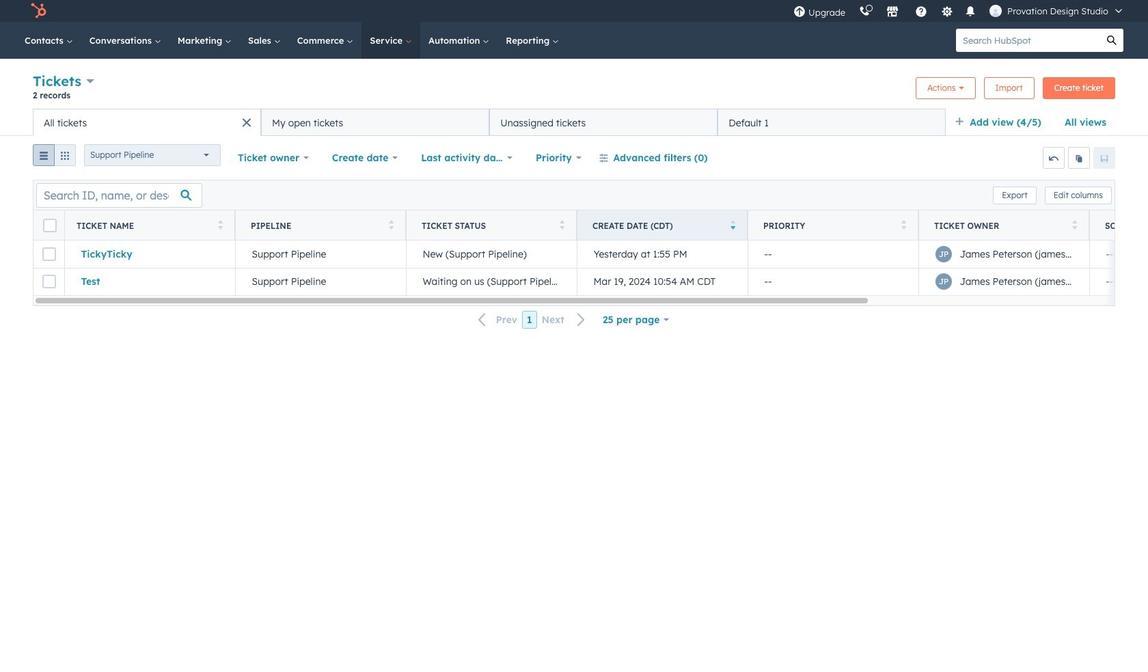 Task type: vqa. For each thing, say whether or not it's contained in the screenshot.
3rd Press to sort. image from the left
yes



Task type: describe. For each thing, give the bounding box(es) containing it.
Search ID, name, or description search field
[[36, 183, 202, 208]]

3 press to sort. element from the left
[[560, 220, 565, 231]]

1 press to sort. image from the left
[[218, 220, 223, 229]]

3 press to sort. image from the left
[[902, 220, 907, 229]]

5 press to sort. element from the left
[[1073, 220, 1078, 231]]

2 press to sort. image from the left
[[389, 220, 394, 229]]

Search HubSpot search field
[[957, 29, 1101, 52]]

1 press to sort. element from the left
[[218, 220, 223, 231]]

descending sort. press to sort ascending. image
[[731, 220, 736, 229]]



Task type: locate. For each thing, give the bounding box(es) containing it.
4 press to sort. element from the left
[[902, 220, 907, 231]]

menu
[[787, 0, 1132, 22]]

2 press to sort. element from the left
[[389, 220, 394, 231]]

4 press to sort. image from the left
[[1073, 220, 1078, 229]]

pagination navigation
[[470, 311, 594, 329]]

james peterson image
[[990, 5, 1002, 17]]

descending sort. press to sort ascending. element
[[731, 220, 736, 231]]

banner
[[33, 71, 1116, 109]]

marketplaces image
[[887, 6, 899, 18]]

press to sort. element
[[218, 220, 223, 231], [389, 220, 394, 231], [560, 220, 565, 231], [902, 220, 907, 231], [1073, 220, 1078, 231]]

group
[[33, 144, 76, 172]]

press to sort. image
[[218, 220, 223, 229], [389, 220, 394, 229], [902, 220, 907, 229], [1073, 220, 1078, 229]]

press to sort. image
[[560, 220, 565, 229]]



